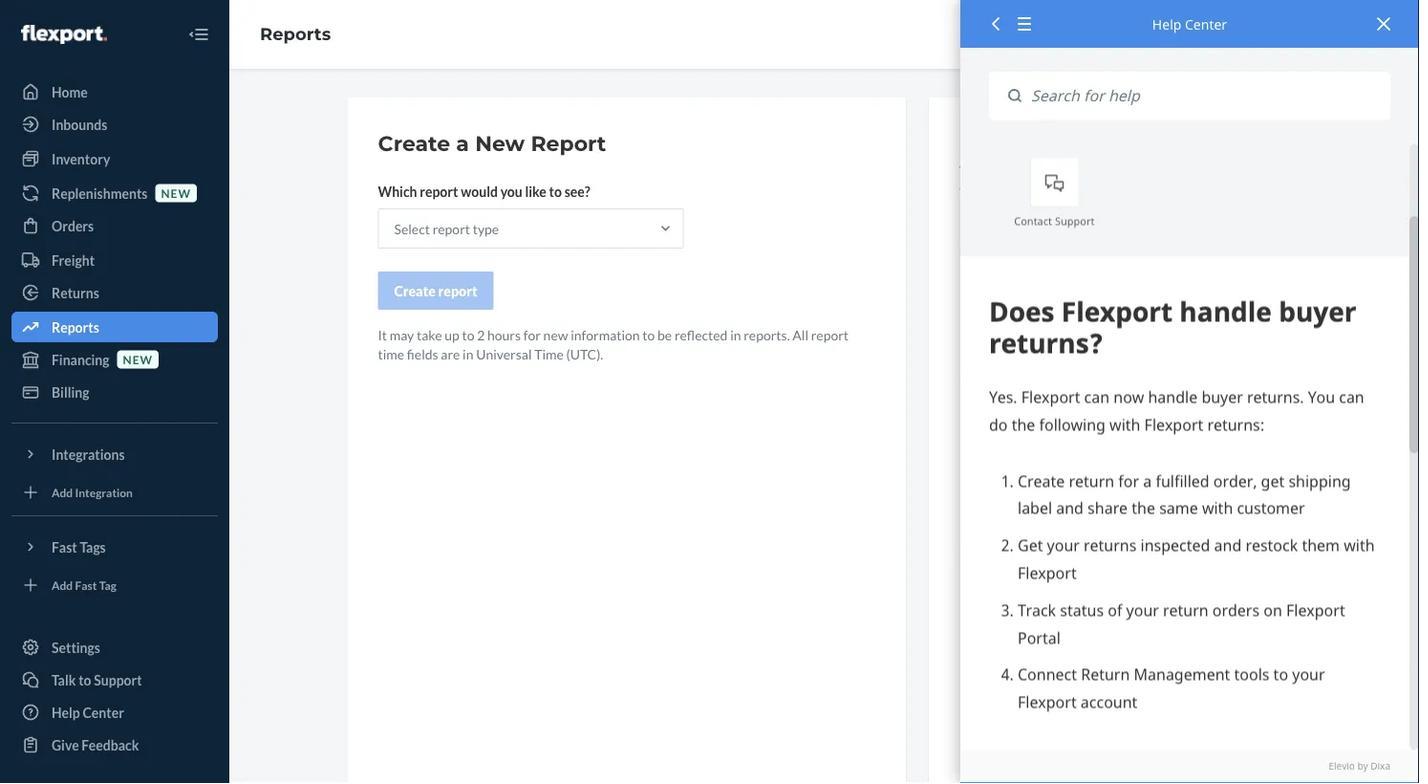 Task type: locate. For each thing, give the bounding box(es) containing it.
inventory for inventory - units in long term storage
[[964, 669, 1021, 685]]

inbounds left packages
[[964, 435, 1018, 451]]

and
[[1022, 181, 1044, 197], [1103, 564, 1124, 580], [1103, 607, 1124, 623]]

contact support
[[1015, 214, 1095, 228]]

0 vertical spatial support
[[1055, 214, 1095, 228]]

1 horizontal spatial reports link
[[260, 24, 331, 45]]

fast
[[52, 539, 77, 555], [75, 578, 97, 592]]

storage right reserve
[[1125, 712, 1170, 728]]

claims left submitted
[[1013, 305, 1053, 322]]

2 lot from the top
[[1031, 607, 1050, 623]]

1 vertical spatial storage
[[1125, 712, 1170, 728]]

2 horizontal spatial new
[[544, 326, 568, 343]]

fefo inside inventory - lot tracking and fefo (single product)
[[1127, 607, 1161, 623]]

reconciliation inside button
[[1088, 348, 1171, 365]]

1 vertical spatial new
[[544, 326, 568, 343]]

description
[[1190, 162, 1256, 178]]

new up billing link
[[123, 352, 153, 366]]

report for which report would you like to see?
[[420, 183, 458, 199]]

orders for orders - all orders
[[964, 755, 1005, 771]]

add left integration
[[52, 485, 73, 499]]

report inside button
[[438, 283, 478, 299]]

inbounds inside inbounds - shipping plan reconciliation button
[[964, 478, 1018, 494]]

tracking up inventory - lot tracking and fefo (single product)
[[1052, 564, 1100, 580]]

inbounds down home on the top
[[52, 116, 107, 132]]

- left shipping
[[1021, 478, 1025, 494]]

orders up freight
[[52, 218, 94, 234]]

shipping
[[1028, 478, 1079, 494]]

report down 'these'
[[982, 181, 1019, 197]]

0 vertical spatial all
[[793, 326, 809, 343]]

it
[[378, 326, 387, 343]]

report up select report type at left top
[[420, 183, 458, 199]]

inbounds down claims - claims submitted
[[964, 348, 1018, 365]]

and up inventory - lot tracking and fefo (single product) button
[[1103, 564, 1124, 580]]

tracking inside inventory - lot tracking and fefo (single product)
[[1052, 607, 1100, 623]]

close navigation image
[[187, 23, 210, 46]]

1 vertical spatial and
[[1103, 564, 1124, 580]]

0 vertical spatial reports
[[260, 24, 331, 45]]

for
[[524, 326, 541, 343]]

select report type
[[394, 220, 499, 237]]

inventory for inventory - lot tracking and fefo (all products)
[[964, 564, 1021, 580]]

1 vertical spatial support
[[94, 672, 142, 688]]

reconciliation down inbounds - packages "button"
[[1110, 478, 1193, 494]]

all inside it may take up to 2 hours for new information to be reflected in reports. all report time fields are in universal time (utc).
[[793, 326, 809, 343]]

1 vertical spatial lot
[[1031, 607, 1050, 623]]

help up give
[[52, 704, 80, 720]]

- inside inventory - lot tracking and fefo (all products) button
[[1023, 564, 1028, 580]]

add fast tag
[[52, 578, 117, 592]]

2 add from the top
[[52, 578, 73, 592]]

- inside inventory - units in long term storage button
[[1023, 669, 1028, 685]]

orders - all orders button
[[960, 742, 1271, 783]]

1 horizontal spatial orders
[[964, 755, 1005, 771]]

- inside claims - claims submitted button
[[1006, 305, 1010, 322]]

1 vertical spatial all
[[1015, 755, 1031, 771]]

1 vertical spatial help center
[[52, 704, 124, 720]]

reflected
[[675, 326, 728, 343]]

inbounds inside inbounds link
[[52, 116, 107, 132]]

reconciliation for inbounds - inventory reconciliation
[[1088, 348, 1171, 365]]

2 fefo from the top
[[1127, 607, 1161, 623]]

0 horizontal spatial claims
[[964, 305, 1003, 322]]

1 horizontal spatial center
[[1054, 162, 1096, 178]]

add for add fast tag
[[52, 578, 73, 592]]

claims - claims submitted button
[[960, 293, 1271, 336]]

a right get
[[1180, 162, 1187, 178]]

0 vertical spatial fefo
[[1127, 564, 1161, 580]]

1 tracking from the top
[[1052, 564, 1100, 580]]

create report button
[[378, 272, 494, 310]]

home link
[[11, 76, 218, 107]]

the
[[960, 181, 979, 197]]

returns link
[[11, 277, 218, 308]]

1 lot from the top
[[1031, 564, 1050, 580]]

lot
[[1031, 564, 1050, 580], [1031, 607, 1050, 623]]

to inside visit these help center articles to get a description of the report and column details.
[[1144, 162, 1156, 178]]

glossary
[[1026, 130, 1103, 151]]

0 vertical spatial in
[[731, 326, 741, 343]]

to right talk
[[79, 672, 91, 688]]

articles
[[1098, 162, 1141, 178]]

report for select report type
[[433, 220, 470, 237]]

2 horizontal spatial help
[[1153, 15, 1182, 33]]

claims down introduction
[[964, 305, 1003, 322]]

1 add from the top
[[52, 485, 73, 499]]

claims
[[964, 305, 1003, 322], [1013, 305, 1053, 322]]

0 vertical spatial reports link
[[260, 24, 331, 45]]

details.
[[1092, 181, 1134, 197]]

help center
[[1153, 15, 1228, 33], [52, 704, 124, 720]]

up
[[445, 326, 460, 343]]

1 vertical spatial fefo
[[1127, 607, 1161, 623]]

inventory for inventory - lot tracking and fefo (single product)
[[964, 607, 1021, 623]]

may
[[390, 326, 414, 343]]

- left packages
[[1021, 435, 1025, 451]]

center up column
[[1054, 162, 1096, 178]]

in right are
[[463, 346, 474, 362]]

of
[[1258, 162, 1270, 178]]

lot inside inventory - lot tracking and fefo (single product)
[[1031, 607, 1050, 623]]

create inside button
[[394, 283, 436, 299]]

- for inbounds - monthly reconciliation
[[1021, 392, 1025, 408]]

orders for orders
[[52, 218, 94, 234]]

Search search field
[[1022, 72, 1391, 120]]

products)
[[1183, 564, 1240, 580]]

1 vertical spatial help
[[1024, 162, 1052, 178]]

report left type
[[433, 220, 470, 237]]

- left the monthly
[[1021, 392, 1025, 408]]

lot up inventory - lot tracking and fefo (single product)
[[1031, 564, 1050, 580]]

orders down details
[[1034, 755, 1076, 771]]

2 vertical spatial and
[[1103, 607, 1124, 623]]

2
[[477, 326, 485, 343]]

2 vertical spatial in
[[1065, 669, 1075, 685]]

1 vertical spatial tracking
[[1052, 607, 1100, 623]]

hours
[[488, 326, 521, 343]]

these
[[989, 162, 1021, 178]]

inbounds inside inbounds - monthly reconciliation button
[[964, 392, 1018, 408]]

fefo left (single
[[1127, 607, 1161, 623]]

2 vertical spatial new
[[123, 352, 153, 366]]

report right reports.
[[811, 326, 849, 343]]

report
[[982, 181, 1019, 197], [420, 183, 458, 199], [433, 220, 470, 237], [438, 283, 478, 299], [811, 326, 849, 343]]

inventory for inventory details - reserve storage
[[964, 712, 1021, 728]]

give feedback button
[[11, 729, 218, 760]]

1 horizontal spatial all
[[1015, 755, 1031, 771]]

give
[[52, 737, 79, 753]]

long
[[1078, 669, 1106, 685]]

- inside inbounds - monthly reconciliation button
[[1021, 392, 1025, 408]]

report
[[960, 130, 1022, 151], [531, 131, 607, 156]]

create up "may"
[[394, 283, 436, 299]]

help center up the search search field
[[1153, 15, 1228, 33]]

reconciliation down "inbounds - inventory reconciliation" button
[[1081, 392, 1164, 408]]

(single
[[1163, 607, 1201, 623]]

inbounds link
[[11, 109, 218, 140]]

inventory inside inventory - lot tracking and fefo (single product)
[[964, 607, 1021, 623]]

inbounds down 'inbounds - packages'
[[964, 478, 1018, 494]]

2 claims from the left
[[1013, 305, 1053, 322]]

1 vertical spatial reports link
[[11, 312, 218, 342]]

a
[[456, 131, 469, 156], [1180, 162, 1187, 178]]

report up up
[[438, 283, 478, 299]]

- inside inbounds - packages "button"
[[1021, 435, 1025, 451]]

new for financing
[[123, 352, 153, 366]]

1 horizontal spatial new
[[161, 186, 191, 200]]

in left "long"
[[1065, 669, 1075, 685]]

fast left tag
[[75, 578, 97, 592]]

add integration link
[[11, 477, 218, 508]]

inbounds up 'inbounds - packages'
[[964, 392, 1018, 408]]

reconciliation down claims - claims submitted button at the right top
[[1088, 348, 1171, 365]]

and up contact
[[1022, 181, 1044, 197]]

to left reporting
[[1040, 219, 1052, 236]]

inbounds - inventory reconciliation
[[964, 348, 1171, 365]]

0 horizontal spatial new
[[123, 352, 153, 366]]

- down the inventory details - reserve storage
[[1008, 755, 1013, 771]]

- inside "inbounds - inventory reconciliation" button
[[1021, 348, 1025, 365]]

0 vertical spatial reconciliation
[[1088, 348, 1171, 365]]

inventory for inventory
[[52, 151, 110, 167]]

center inside visit these help center articles to get a description of the report and column details.
[[1054, 162, 1096, 178]]

tag
[[99, 578, 117, 592]]

in left reports.
[[731, 326, 741, 343]]

to
[[1144, 162, 1156, 178], [549, 183, 562, 199], [1040, 219, 1052, 236], [462, 326, 475, 343], [643, 326, 655, 343], [79, 672, 91, 688]]

storage right term
[[1141, 669, 1187, 685]]

take
[[417, 326, 442, 343]]

1 horizontal spatial support
[[1055, 214, 1095, 228]]

universal
[[476, 346, 532, 362]]

tracking for (all
[[1052, 564, 1100, 580]]

elevio
[[1329, 760, 1356, 773]]

help
[[1153, 15, 1182, 33], [1024, 162, 1052, 178], [52, 704, 80, 720]]

1 horizontal spatial report
[[960, 130, 1022, 151]]

0 vertical spatial and
[[1022, 181, 1044, 197]]

0 vertical spatial center
[[1185, 15, 1228, 33]]

fields
[[407, 346, 438, 362]]

inventory
[[52, 151, 110, 167], [1028, 348, 1085, 365], [964, 564, 1021, 580], [964, 607, 1021, 623], [964, 669, 1021, 685], [964, 712, 1021, 728]]

1 vertical spatial create
[[394, 283, 436, 299]]

- inside inventory - lot tracking and fefo (single product)
[[1023, 607, 1028, 623]]

1 fefo from the top
[[1127, 564, 1161, 580]]

0 vertical spatial new
[[161, 186, 191, 200]]

0 horizontal spatial reports
[[52, 319, 99, 335]]

inbounds for inbounds - monthly reconciliation
[[964, 392, 1018, 408]]

in
[[731, 326, 741, 343], [463, 346, 474, 362], [1065, 669, 1075, 685]]

-
[[1006, 305, 1010, 322], [1021, 348, 1025, 365], [1021, 392, 1025, 408], [1021, 435, 1025, 451], [1021, 478, 1025, 494], [1023, 564, 1028, 580], [1023, 607, 1028, 623], [1023, 669, 1028, 685], [1067, 712, 1072, 728], [1008, 755, 1013, 771]]

1 vertical spatial reconciliation
[[1081, 392, 1164, 408]]

- down claims - claims submitted
[[1021, 348, 1025, 365]]

2 vertical spatial center
[[83, 704, 124, 720]]

tracking down inventory - lot tracking and fefo (all products)
[[1052, 607, 1100, 623]]

1 horizontal spatial claims
[[1013, 305, 1053, 322]]

1 horizontal spatial in
[[731, 326, 741, 343]]

0 vertical spatial add
[[52, 485, 73, 499]]

0 horizontal spatial center
[[83, 704, 124, 720]]

create a new report
[[378, 131, 607, 156]]

- up inventory - units in long term storage
[[1023, 607, 1028, 623]]

1 horizontal spatial a
[[1180, 162, 1187, 178]]

0 vertical spatial a
[[456, 131, 469, 156]]

0 horizontal spatial in
[[463, 346, 474, 362]]

2 horizontal spatial in
[[1065, 669, 1075, 685]]

create up which
[[378, 131, 450, 156]]

a left new on the left of page
[[456, 131, 469, 156]]

- inside inventory details - reserve storage button
[[1067, 712, 1072, 728]]

help up the search search field
[[1153, 15, 1182, 33]]

report up the see?
[[531, 131, 607, 156]]

center down the talk to support
[[83, 704, 124, 720]]

support down column
[[1055, 214, 1095, 228]]

fast left tags
[[52, 539, 77, 555]]

inventory - units in long term storage button
[[960, 656, 1271, 699]]

settings
[[52, 639, 100, 655]]

report inside visit these help center articles to get a description of the report and column details.
[[982, 181, 1019, 197]]

- inside the orders - all orders button
[[1008, 755, 1013, 771]]

center up the search search field
[[1185, 15, 1228, 33]]

replenishments
[[52, 185, 148, 201]]

2 tracking from the top
[[1052, 607, 1100, 623]]

- for inventory - lot tracking and fefo (all products)
[[1023, 564, 1028, 580]]

0 horizontal spatial report
[[531, 131, 607, 156]]

claims - claims submitted
[[964, 305, 1116, 322]]

0 vertical spatial lot
[[1031, 564, 1050, 580]]

report up 'these'
[[960, 130, 1022, 151]]

select
[[394, 220, 430, 237]]

1 horizontal spatial help
[[1024, 162, 1052, 178]]

new up orders 'link'
[[161, 186, 191, 200]]

inbounds - monthly reconciliation
[[964, 392, 1164, 408]]

new up the time
[[544, 326, 568, 343]]

0 vertical spatial create
[[378, 131, 450, 156]]

orders down the inventory details - reserve storage
[[964, 755, 1005, 771]]

0 vertical spatial fast
[[52, 539, 77, 555]]

visit these help center articles to get a description of the report and column details.
[[960, 162, 1270, 197]]

2 vertical spatial help
[[52, 704, 80, 720]]

to left be
[[643, 326, 655, 343]]

storage
[[1141, 669, 1187, 685], [1125, 712, 1170, 728]]

new for replenishments
[[161, 186, 191, 200]]

to left get
[[1144, 162, 1156, 178]]

0 horizontal spatial support
[[94, 672, 142, 688]]

report glossary
[[960, 130, 1103, 151]]

0 horizontal spatial a
[[456, 131, 469, 156]]

- up inbounds - inventory reconciliation in the top right of the page
[[1006, 305, 1010, 322]]

0 horizontal spatial help
[[52, 704, 80, 720]]

help down report glossary
[[1024, 162, 1052, 178]]

- right details
[[1067, 712, 1072, 728]]

inbounds inside inbounds - packages "button"
[[964, 435, 1018, 451]]

and inside inventory - lot tracking and fefo (single product)
[[1103, 607, 1124, 623]]

- left units
[[1023, 669, 1028, 685]]

help center up give feedback at the left of the page
[[52, 704, 124, 720]]

give feedback
[[52, 737, 139, 753]]

flexport logo image
[[21, 25, 107, 44]]

0 horizontal spatial all
[[793, 326, 809, 343]]

by
[[1358, 760, 1369, 773]]

new
[[475, 131, 525, 156]]

- inside inbounds - shipping plan reconciliation button
[[1021, 478, 1025, 494]]

support
[[1055, 214, 1095, 228], [94, 672, 142, 688]]

all right reports.
[[793, 326, 809, 343]]

inbounds - shipping plan reconciliation
[[964, 478, 1193, 494]]

and down inventory - lot tracking and fefo (all products) button
[[1103, 607, 1124, 623]]

all inside the orders - all orders button
[[1015, 755, 1031, 771]]

1 vertical spatial center
[[1054, 162, 1096, 178]]

inbounds inside "inbounds - inventory reconciliation" button
[[964, 348, 1018, 365]]

fefo left (all
[[1127, 564, 1161, 580]]

home
[[52, 84, 88, 100]]

0 vertical spatial tracking
[[1052, 564, 1100, 580]]

1 vertical spatial add
[[52, 578, 73, 592]]

1 vertical spatial a
[[1180, 162, 1187, 178]]

add down fast tags at the bottom left of the page
[[52, 578, 73, 592]]

inbounds - monthly reconciliation button
[[960, 379, 1271, 422]]

all down details
[[1015, 755, 1031, 771]]

0 horizontal spatial orders
[[52, 218, 94, 234]]

- for inbounds - packages
[[1021, 435, 1025, 451]]

- up inventory - lot tracking and fefo (single product)
[[1023, 564, 1028, 580]]

1 horizontal spatial help center
[[1153, 15, 1228, 33]]

are
[[441, 346, 460, 362]]

0 vertical spatial help
[[1153, 15, 1182, 33]]

lot up units
[[1031, 607, 1050, 623]]

orders inside orders 'link'
[[52, 218, 94, 234]]

support down settings link on the left
[[94, 672, 142, 688]]



Task type: vqa. For each thing, say whether or not it's contained in the screenshot.
fraction
no



Task type: describe. For each thing, give the bounding box(es) containing it.
create for create report
[[394, 283, 436, 299]]

- for inventory - units in long term storage
[[1023, 669, 1028, 685]]

create for create a new report
[[378, 131, 450, 156]]

inventory details - reserve storage button
[[960, 699, 1271, 742]]

inbounds for inbounds - packages
[[964, 435, 1018, 451]]

billing
[[52, 384, 89, 400]]

1 horizontal spatial reports
[[260, 24, 331, 45]]

inbounds for inbounds - inventory reconciliation
[[964, 348, 1018, 365]]

tags
[[80, 539, 106, 555]]

integration
[[75, 485, 133, 499]]

talk to support button
[[11, 664, 218, 695]]

units
[[1031, 669, 1062, 685]]

term
[[1109, 669, 1139, 685]]

and inside visit these help center articles to get a description of the report and column details.
[[1022, 181, 1044, 197]]

integrations button
[[11, 439, 218, 469]]

create report
[[394, 283, 478, 299]]

tracking for (single
[[1052, 607, 1100, 623]]

plan
[[1081, 478, 1107, 494]]

reports.
[[744, 326, 790, 343]]

returns
[[52, 284, 99, 301]]

1 report from the left
[[960, 130, 1022, 151]]

details
[[1023, 712, 1065, 728]]

report inside it may take up to 2 hours for new information to be reflected in reports. all report time fields are in universal time (utc).
[[811, 326, 849, 343]]

1 vertical spatial reports
[[52, 319, 99, 335]]

billing link
[[11, 377, 218, 407]]

help inside visit these help center articles to get a description of the report and column details.
[[1024, 162, 1052, 178]]

you
[[501, 183, 523, 199]]

which
[[378, 183, 417, 199]]

like
[[525, 183, 547, 199]]

- for inbounds - inventory reconciliation
[[1021, 348, 1025, 365]]

2 horizontal spatial center
[[1185, 15, 1228, 33]]

inventory - lot tracking and fefo (all products) button
[[960, 551, 1271, 594]]

fefo for (single
[[1127, 607, 1161, 623]]

to right like
[[549, 183, 562, 199]]

to left 2
[[462, 326, 475, 343]]

fast tags button
[[11, 532, 218, 562]]

introduction to reporting button
[[960, 207, 1271, 250]]

elevio by dixa
[[1329, 760, 1391, 773]]

new inside it may take up to 2 hours for new information to be reflected in reports. all report time fields are in universal time (utc).
[[544, 326, 568, 343]]

product)
[[964, 626, 1014, 642]]

column
[[1046, 181, 1089, 197]]

1 claims from the left
[[964, 305, 1003, 322]]

type
[[473, 220, 499, 237]]

lot for inventory - lot tracking and fefo (all products)
[[1031, 564, 1050, 580]]

0 horizontal spatial reports link
[[11, 312, 218, 342]]

inventory - lot tracking and fefo (single product) button
[[960, 594, 1271, 656]]

inbounds - shipping plan reconciliation button
[[960, 465, 1271, 508]]

freight
[[52, 252, 95, 268]]

and for inventory - lot tracking and fefo (single product)
[[1103, 607, 1124, 623]]

financing
[[52, 351, 110, 368]]

settings link
[[11, 632, 218, 663]]

support inside talk to support button
[[94, 672, 142, 688]]

a inside visit these help center articles to get a description of the report and column details.
[[1180, 162, 1187, 178]]

introduction
[[964, 219, 1037, 236]]

reserve
[[1075, 712, 1122, 728]]

which report would you like to see?
[[378, 183, 590, 199]]

be
[[658, 326, 672, 343]]

help center link
[[11, 697, 218, 728]]

2 report from the left
[[531, 131, 607, 156]]

(all
[[1163, 564, 1181, 580]]

fefo for (all
[[1127, 564, 1161, 580]]

0 vertical spatial help center
[[1153, 15, 1228, 33]]

inbounds - inventory reconciliation button
[[960, 336, 1271, 379]]

inbounds - packages button
[[960, 422, 1271, 465]]

information
[[571, 326, 640, 343]]

0 vertical spatial storage
[[1141, 669, 1187, 685]]

and for inventory - lot tracking and fefo (all products)
[[1103, 564, 1124, 580]]

feedback
[[82, 737, 139, 753]]

lot for inventory - lot tracking and fefo (single product)
[[1031, 607, 1050, 623]]

- for inbounds - shipping plan reconciliation
[[1021, 478, 1025, 494]]

0 horizontal spatial help center
[[52, 704, 124, 720]]

2 vertical spatial reconciliation
[[1110, 478, 1193, 494]]

add fast tag link
[[11, 570, 218, 600]]

talk
[[52, 672, 76, 688]]

orders link
[[11, 210, 218, 241]]

in inside inventory - units in long term storage button
[[1065, 669, 1075, 685]]

fast tags
[[52, 539, 106, 555]]

add for add integration
[[52, 485, 73, 499]]

orders - all orders
[[964, 755, 1076, 771]]

inventory - units in long term storage
[[964, 669, 1187, 685]]

dixa
[[1371, 760, 1391, 773]]

see?
[[565, 183, 590, 199]]

1 vertical spatial fast
[[75, 578, 97, 592]]

get
[[1159, 162, 1178, 178]]

introduction to reporting
[[964, 219, 1114, 236]]

visit
[[960, 162, 987, 178]]

- for orders - all orders
[[1008, 755, 1013, 771]]

would
[[461, 183, 498, 199]]

elevio by dixa link
[[990, 760, 1391, 773]]

inbounds for inbounds - shipping plan reconciliation
[[964, 478, 1018, 494]]

1 vertical spatial in
[[463, 346, 474, 362]]

freight link
[[11, 245, 218, 275]]

reconciliation for inbounds - monthly reconciliation
[[1081, 392, 1164, 408]]

integrations
[[52, 446, 125, 462]]

monthly
[[1028, 392, 1078, 408]]

inventory link
[[11, 143, 218, 174]]

time
[[378, 346, 405, 362]]

contact
[[1015, 214, 1053, 228]]

- for claims - claims submitted
[[1006, 305, 1010, 322]]

report for create report
[[438, 283, 478, 299]]

add integration
[[52, 485, 133, 499]]

- for inventory - lot tracking and fefo (single product)
[[1023, 607, 1028, 623]]

inbounds for inbounds
[[52, 116, 107, 132]]

2 horizontal spatial orders
[[1034, 755, 1076, 771]]

inventory - lot tracking and fefo (all products)
[[964, 564, 1240, 580]]

inventory details - reserve storage
[[964, 712, 1170, 728]]

fast inside 'dropdown button'
[[52, 539, 77, 555]]

talk to support
[[52, 672, 142, 688]]

it may take up to 2 hours for new information to be reflected in reports. all report time fields are in universal time (utc).
[[378, 326, 849, 362]]

inbounds - packages
[[964, 435, 1082, 451]]



